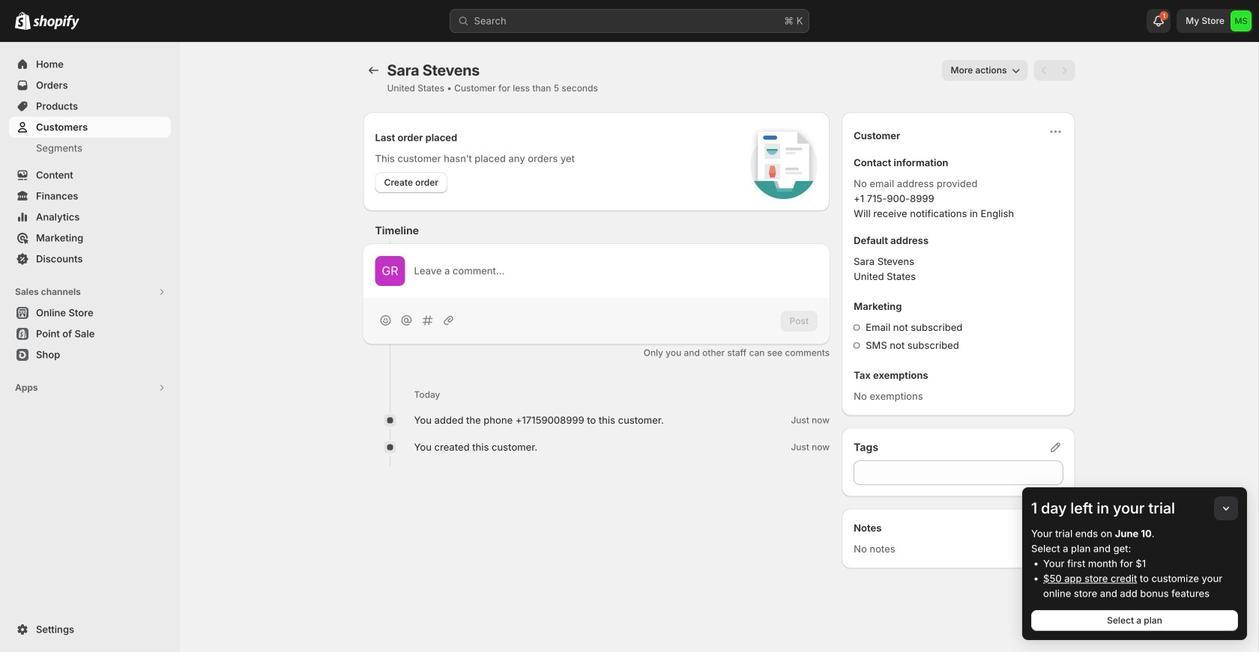 Task type: describe. For each thing, give the bounding box(es) containing it.
1 horizontal spatial shopify image
[[33, 15, 79, 30]]

next image
[[1057, 63, 1072, 78]]

avatar with initials g r image
[[375, 256, 405, 286]]

my store image
[[1231, 10, 1252, 31]]

0 horizontal spatial shopify image
[[15, 12, 31, 30]]

Leave a comment... text field
[[414, 264, 818, 279]]



Task type: locate. For each thing, give the bounding box(es) containing it.
previous image
[[1037, 63, 1052, 78]]

shopify image
[[15, 12, 31, 30], [33, 15, 79, 30]]

None text field
[[854, 461, 1063, 485]]



